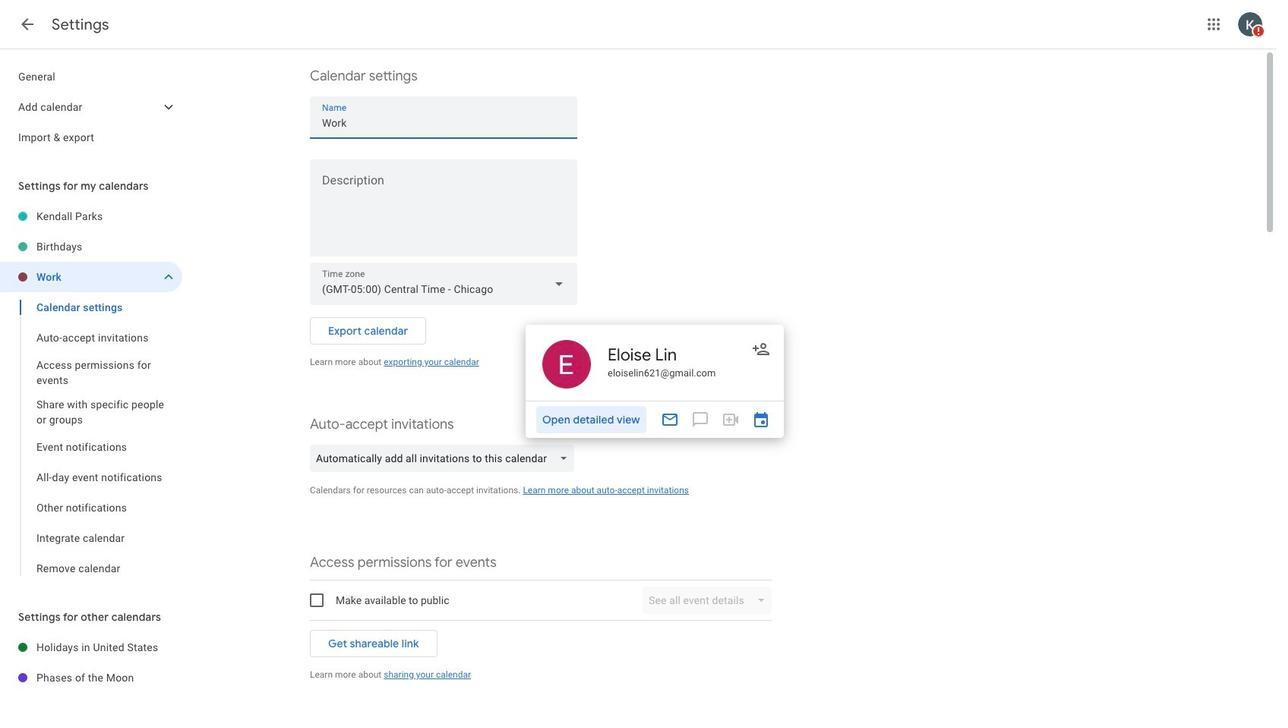 Task type: describe. For each thing, give the bounding box(es) containing it.
3 tree from the top
[[0, 633, 182, 693]]

kendall parks tree item
[[0, 201, 182, 232]]

holidays in united states tree item
[[0, 633, 182, 663]]

work tree item
[[0, 262, 182, 292]]

phases of the moon tree item
[[0, 663, 182, 693]]

information card element
[[526, 325, 784, 438]]



Task type: locate. For each thing, give the bounding box(es) containing it.
0 vertical spatial tree
[[0, 62, 182, 153]]

heading
[[52, 15, 109, 34]]

None field
[[310, 263, 577, 305], [310, 445, 580, 472], [310, 263, 577, 305], [310, 445, 580, 472]]

None text field
[[310, 177, 577, 250]]

2 tree from the top
[[0, 201, 182, 584]]

1 vertical spatial tree
[[0, 201, 182, 584]]

None text field
[[322, 112, 565, 134]]

birthdays tree item
[[0, 232, 182, 262]]

go back image
[[18, 15, 36, 33]]

group
[[0, 292, 182, 584]]

2 vertical spatial tree
[[0, 633, 182, 693]]

tree
[[0, 62, 182, 153], [0, 201, 182, 584], [0, 633, 182, 693]]

1 tree from the top
[[0, 62, 182, 153]]



Task type: vqa. For each thing, say whether or not it's contained in the screenshot.
Kendall Parks tree item
yes



